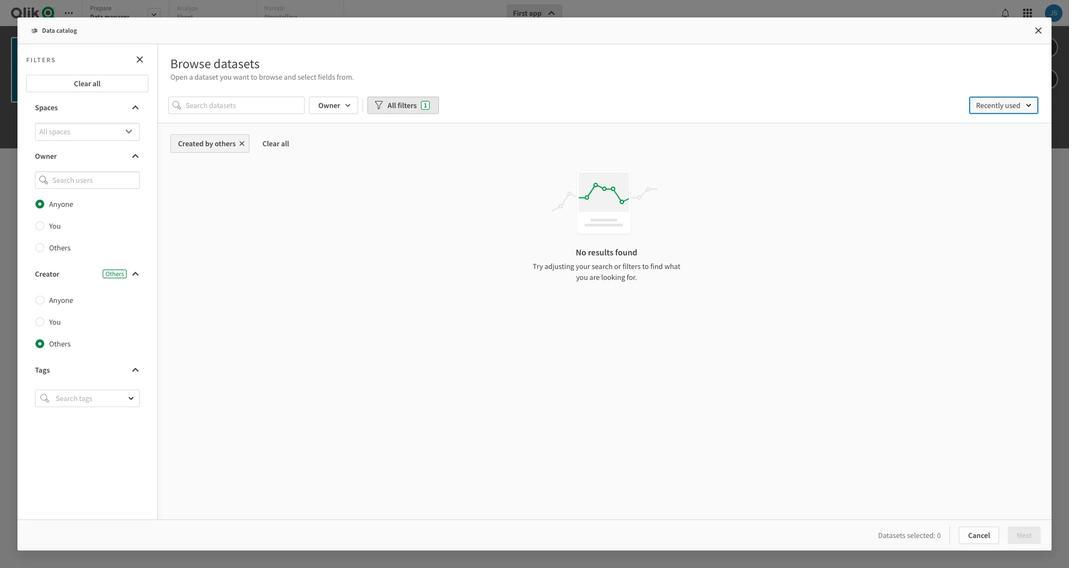 Task type: describe. For each thing, give the bounding box(es) containing it.
search tags element
[[40, 394, 49, 403]]

get started adding data to your app.
[[437, 251, 633, 268]]

find
[[651, 262, 663, 272]]

first for first app data last loaded: first app
[[128, 37, 142, 47]]

or
[[614, 262, 621, 272]]

toolbar containing first app
[[0, 0, 1069, 149]]

manager
[[104, 13, 129, 21]]

clear for topmost the clear all button
[[74, 79, 91, 88]]

clear for rightmost the clear all button
[[263, 139, 280, 149]]

your for to
[[581, 251, 606, 268]]

for.
[[627, 273, 637, 283]]

clear all for rightmost the clear all button
[[263, 139, 289, 149]]

browse datasets dialog
[[17, 17, 1052, 551]]

you for creator option group
[[49, 317, 61, 327]]

started
[[458, 251, 497, 268]]

browse
[[259, 72, 282, 82]]

2 vertical spatial first
[[128, 61, 142, 71]]

app.
[[609, 251, 633, 268]]

creator option group
[[26, 290, 149, 355]]

filters inside no results found try adjusting your search or filters to find what you are looking for.
[[623, 262, 641, 272]]

first app
[[513, 8, 542, 18]]

owner button inside filters region
[[309, 97, 358, 114]]

data inside prepare data manager
[[90, 13, 103, 21]]

from.
[[337, 72, 354, 82]]

get
[[437, 251, 455, 268]]

used
[[1005, 101, 1021, 111]]

spaces button
[[26, 99, 149, 116]]

datasets
[[214, 55, 260, 72]]

anyone for owner option group
[[49, 199, 73, 209]]

dataset
[[195, 72, 218, 82]]

created
[[178, 139, 204, 149]]

all filters
[[388, 101, 417, 111]]

app options image
[[1043, 73, 1052, 86]]

owner for the bottom the owner dropdown button
[[35, 151, 57, 161]]

and
[[284, 72, 296, 82]]

anyone for creator option group
[[49, 296, 73, 305]]

app for first app data last loaded: first app
[[144, 37, 157, 47]]

1 horizontal spatial all
[[281, 139, 289, 149]]

to inside browse datasets open a dataset you want to browse and select fields from.
[[251, 72, 257, 82]]

are
[[590, 273, 600, 283]]

to inside no results found try adjusting your search or filters to find what you are looking for.
[[642, 262, 649, 272]]

1
[[424, 101, 427, 109]]

tags
[[35, 366, 50, 375]]

spaces
[[35, 103, 58, 113]]

data
[[540, 251, 564, 268]]

search
[[592, 262, 613, 272]]

edit image
[[1043, 41, 1052, 54]]

recently used button
[[969, 97, 1039, 114]]

2 vertical spatial app
[[143, 61, 156, 71]]

what
[[665, 262, 681, 272]]

found
[[615, 247, 638, 258]]

1 horizontal spatial to
[[567, 251, 578, 268]]

browse
[[170, 55, 211, 72]]

first app button
[[507, 4, 563, 22]]

first app data last loaded: first app
[[128, 37, 170, 71]]



Task type: vqa. For each thing, say whether or not it's contained in the screenshot.
fields
yes



Task type: locate. For each thing, give the bounding box(es) containing it.
adding
[[499, 251, 537, 268]]

others
[[49, 243, 71, 253], [106, 270, 124, 278], [49, 339, 71, 349]]

0 horizontal spatial clear all button
[[26, 75, 149, 92]]

1 vertical spatial others
[[106, 270, 124, 278]]

you for owner option group
[[49, 221, 61, 231]]

last
[[141, 49, 150, 57]]

0 vertical spatial anyone
[[49, 199, 73, 209]]

1 vertical spatial you
[[49, 317, 61, 327]]

0 vertical spatial you
[[49, 221, 61, 231]]

clear all button up spaces "dropdown button"
[[26, 75, 149, 92]]

1 vertical spatial owner button
[[26, 147, 149, 165]]

anyone down search users text field
[[49, 199, 73, 209]]

anyone inside owner option group
[[49, 199, 73, 209]]

2 anyone from the top
[[49, 296, 73, 305]]

0 vertical spatial you
[[220, 72, 232, 82]]

1 vertical spatial all
[[281, 139, 289, 149]]

first for first app
[[513, 8, 528, 18]]

data left last
[[128, 49, 140, 57]]

anyone
[[49, 199, 73, 209], [49, 296, 73, 305]]

0 vertical spatial clear all button
[[26, 75, 149, 92]]

clear all
[[74, 79, 101, 88], [263, 139, 289, 149]]

owner inside filters region
[[318, 101, 340, 111]]

filters
[[26, 55, 56, 64]]

0 horizontal spatial you
[[220, 72, 232, 82]]

to
[[251, 72, 257, 82], [567, 251, 578, 268], [642, 262, 649, 272]]

your down no
[[576, 262, 590, 272]]

results
[[588, 247, 614, 258]]

you inside owner option group
[[49, 221, 61, 231]]

app
[[529, 8, 542, 18], [144, 37, 157, 47], [143, 61, 156, 71]]

app for first app
[[529, 8, 542, 18]]

by
[[205, 139, 213, 149]]

1 vertical spatial clear
[[263, 139, 280, 149]]

a
[[189, 72, 193, 82]]

open image
[[128, 396, 134, 402]]

you inside browse datasets open a dataset you want to browse and select fields from.
[[220, 72, 232, 82]]

prepare data manager
[[90, 4, 129, 21]]

0 vertical spatial owner
[[318, 101, 340, 111]]

1 vertical spatial clear all button
[[254, 135, 298, 153]]

toolbar
[[0, 0, 1069, 149]]

no
[[576, 247, 586, 258]]

anyone down creator
[[49, 296, 73, 305]]

All spaces text field
[[39, 123, 122, 141]]

0 horizontal spatial to
[[251, 72, 257, 82]]

filters region
[[168, 95, 1041, 117]]

0 horizontal spatial owner
[[35, 151, 57, 161]]

clear all button down search datasets text field
[[254, 135, 298, 153]]

1 vertical spatial app
[[144, 37, 157, 47]]

data
[[90, 13, 103, 21], [128, 49, 140, 57]]

0 vertical spatial filters
[[398, 101, 417, 111]]

created by others button
[[170, 135, 249, 153]]

clear
[[74, 79, 91, 88], [263, 139, 280, 149]]

want
[[233, 72, 249, 82]]

fields
[[318, 72, 335, 82]]

clear all down search datasets text field
[[263, 139, 289, 149]]

filters inside region
[[398, 101, 417, 111]]

you up creator
[[49, 221, 61, 231]]

all
[[93, 79, 101, 88], [281, 139, 289, 149]]

data down prepare
[[90, 13, 103, 21]]

you left want
[[220, 72, 232, 82]]

1 horizontal spatial filters
[[623, 262, 641, 272]]

you left are
[[576, 273, 588, 283]]

1 vertical spatial clear all
[[263, 139, 289, 149]]

first inside button
[[513, 8, 528, 18]]

try
[[533, 262, 543, 272]]

0 vertical spatial all
[[93, 79, 101, 88]]

select
[[298, 72, 316, 82]]

None field
[[26, 171, 149, 189]]

owner for the owner dropdown button inside the filters region
[[318, 101, 340, 111]]

app inside first app button
[[529, 8, 542, 18]]

0 horizontal spatial filters
[[398, 101, 417, 111]]

cancel button
[[959, 527, 1000, 545]]

2 vertical spatial others
[[49, 339, 71, 349]]

owner option group
[[26, 193, 149, 259]]

prepare
[[90, 4, 112, 12]]

clear all up spaces "dropdown button"
[[74, 79, 101, 88]]

Search datasets text field
[[186, 97, 305, 114]]

browse datasets open a dataset you want to browse and select fields from.
[[170, 55, 354, 82]]

filters
[[398, 101, 417, 111], [623, 262, 641, 272]]

data inside first app data last loaded: first app
[[128, 49, 140, 57]]

0 vertical spatial clear all
[[74, 79, 101, 88]]

your for adjusting
[[576, 262, 590, 272]]

clear all button
[[26, 75, 149, 92], [254, 135, 298, 153]]

clear up spaces "dropdown button"
[[74, 79, 91, 88]]

1 anyone from the top
[[49, 199, 73, 209]]

others
[[215, 139, 236, 149]]

1 vertical spatial owner
[[35, 151, 57, 161]]

owner button down the fields
[[309, 97, 358, 114]]

1 vertical spatial data
[[128, 49, 140, 57]]

you inside creator option group
[[49, 317, 61, 327]]

Search users text field
[[50, 171, 127, 189]]

0 vertical spatial owner button
[[309, 97, 358, 114]]

0 vertical spatial others
[[49, 243, 71, 253]]

application containing browse datasets
[[0, 0, 1069, 569]]

0 vertical spatial app
[[529, 8, 542, 18]]

owner down all spaces text box
[[35, 151, 57, 161]]

filters right 'all'
[[398, 101, 417, 111]]

1 horizontal spatial data
[[128, 49, 140, 57]]

open
[[170, 72, 188, 82]]

clear right others
[[263, 139, 280, 149]]

2 horizontal spatial to
[[642, 262, 649, 272]]

your inside no results found try adjusting your search or filters to find what you are looking for.
[[576, 262, 590, 272]]

clear all for topmost the clear all button
[[74, 79, 101, 88]]

0 horizontal spatial all
[[93, 79, 101, 88]]

1 vertical spatial filters
[[623, 262, 641, 272]]

0 horizontal spatial clear all
[[74, 79, 101, 88]]

owner button up search users text field
[[26, 147, 149, 165]]

Search tags text field
[[54, 390, 119, 408]]

0 horizontal spatial clear
[[74, 79, 91, 88]]

first
[[513, 8, 528, 18], [128, 37, 142, 47], [128, 61, 142, 71]]

application
[[0, 0, 1069, 569]]

1 horizontal spatial owner
[[318, 101, 340, 111]]

1 horizontal spatial you
[[576, 273, 588, 283]]

1 vertical spatial first
[[128, 37, 142, 47]]

0 horizontal spatial owner button
[[26, 147, 149, 165]]

anyone inside creator option group
[[49, 296, 73, 305]]

0 vertical spatial first
[[513, 8, 528, 18]]

recently
[[976, 101, 1004, 111]]

created by others
[[178, 139, 236, 149]]

adjusting
[[545, 262, 574, 272]]

you down creator
[[49, 317, 61, 327]]

0 vertical spatial data
[[90, 13, 103, 21]]

filters up for.
[[623, 262, 641, 272]]

search tags image
[[40, 394, 49, 403]]

1 you from the top
[[49, 221, 61, 231]]

2 you from the top
[[49, 317, 61, 327]]

others inside creator option group
[[49, 339, 71, 349]]

you
[[220, 72, 232, 82], [576, 273, 588, 283]]

owner down the fields
[[318, 101, 340, 111]]

owner button
[[309, 97, 358, 114], [26, 147, 149, 165]]

owner
[[318, 101, 340, 111], [35, 151, 57, 161]]

others for owner option group
[[49, 243, 71, 253]]

1 horizontal spatial clear all
[[263, 139, 289, 149]]

recently used
[[976, 101, 1021, 111]]

to left find
[[642, 262, 649, 272]]

looking
[[601, 273, 625, 283]]

all
[[388, 101, 396, 111]]

1 horizontal spatial clear all button
[[254, 135, 298, 153]]

none field inside the browse datasets dialog
[[26, 171, 149, 189]]

1 vertical spatial anyone
[[49, 296, 73, 305]]

others inside owner option group
[[49, 243, 71, 253]]

your up are
[[581, 251, 606, 268]]

no results found try adjusting your search or filters to find what you are looking for.
[[533, 247, 681, 283]]

1 horizontal spatial owner button
[[309, 97, 358, 114]]

loaded:
[[151, 49, 170, 57]]

0 vertical spatial clear
[[74, 79, 91, 88]]

creator
[[35, 269, 59, 279]]

your
[[581, 251, 606, 268], [576, 262, 590, 272]]

0 horizontal spatial data
[[90, 13, 103, 21]]

you inside no results found try adjusting your search or filters to find what you are looking for.
[[576, 273, 588, 283]]

1 horizontal spatial clear
[[263, 139, 280, 149]]

you
[[49, 221, 61, 231], [49, 317, 61, 327]]

tags button
[[26, 362, 149, 379]]

others for creator option group
[[49, 339, 71, 349]]

to right want
[[251, 72, 257, 82]]

cancel
[[968, 531, 990, 541]]

to right data
[[567, 251, 578, 268]]

1 vertical spatial you
[[576, 273, 588, 283]]



